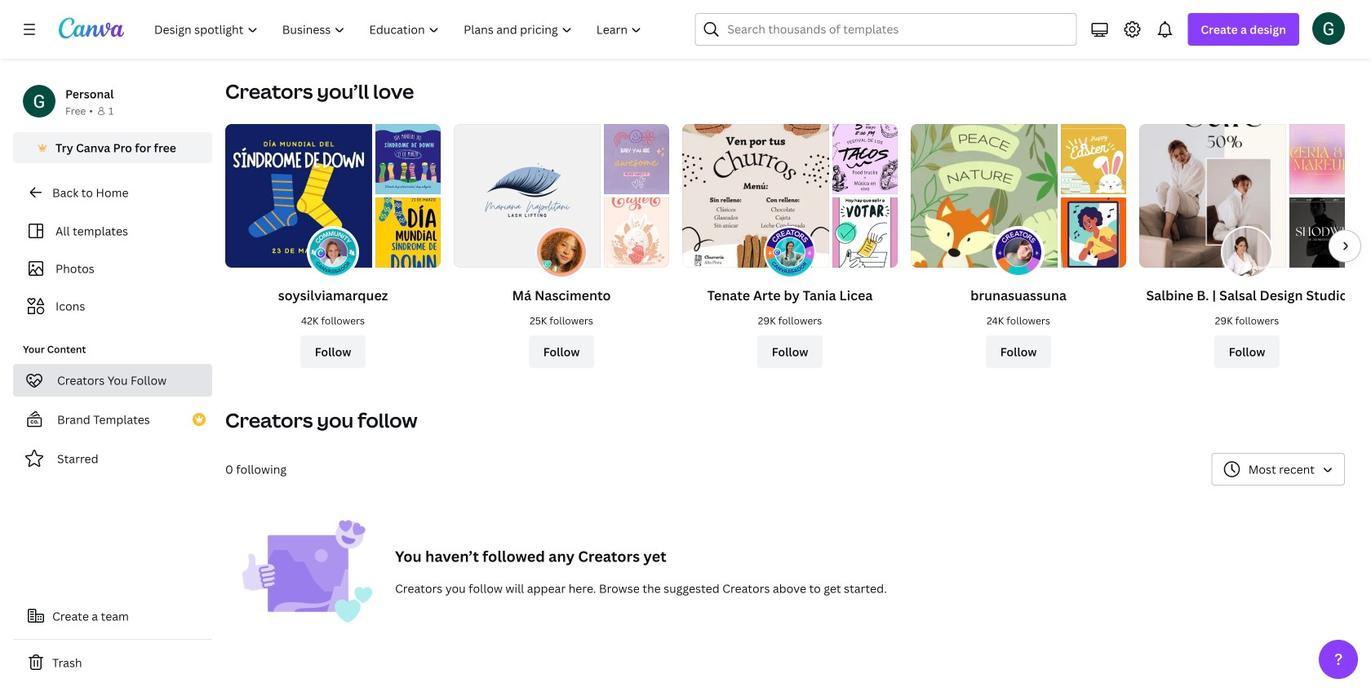 Task type: describe. For each thing, give the bounding box(es) containing it.
top level navigation element
[[144, 13, 656, 46]]

greg robinson image
[[1313, 12, 1345, 45]]



Task type: vqa. For each thing, say whether or not it's contained in the screenshot.
Search "search field"
yes



Task type: locate. For each thing, give the bounding box(es) containing it.
None search field
[[695, 13, 1077, 46]]

Search search field
[[728, 14, 1066, 45]]



